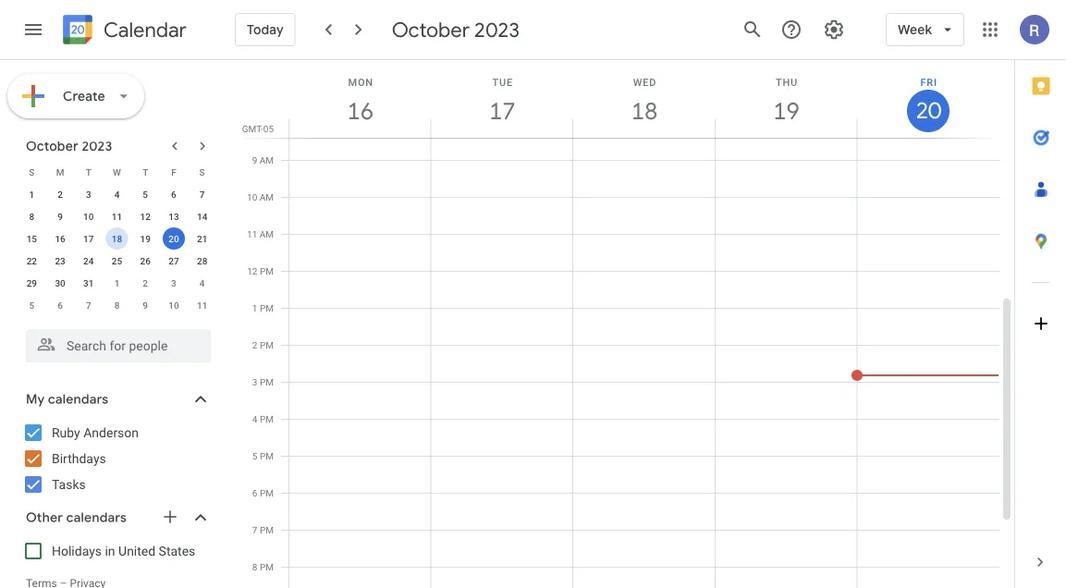 Task type: vqa. For each thing, say whether or not it's contained in the screenshot.


Task type: describe. For each thing, give the bounding box(es) containing it.
10 am
[[247, 191, 274, 203]]

30
[[55, 278, 65, 289]]

19 element
[[134, 228, 157, 250]]

0 vertical spatial 5
[[143, 189, 148, 200]]

18 link
[[624, 90, 666, 132]]

1 vertical spatial 9
[[58, 211, 63, 222]]

11 for 11 am
[[247, 229, 257, 240]]

12 pm
[[247, 266, 274, 277]]

17 column header
[[431, 60, 574, 138]]

18 cell
[[103, 228, 131, 250]]

25 element
[[106, 250, 128, 272]]

wed
[[633, 76, 657, 88]]

calendar element
[[59, 11, 187, 52]]

24 element
[[77, 250, 100, 272]]

november 7 element
[[77, 294, 100, 316]]

today
[[247, 21, 284, 38]]

0 horizontal spatial october 2023
[[26, 138, 112, 154]]

1 vertical spatial 2023
[[82, 138, 112, 154]]

21 element
[[191, 228, 213, 250]]

12 for 12 pm
[[247, 266, 258, 277]]

other calendars
[[26, 510, 127, 526]]

1 for 1 pm
[[252, 303, 258, 314]]

23 element
[[49, 250, 71, 272]]

in
[[105, 544, 115, 559]]

23
[[55, 255, 65, 266]]

settings menu image
[[823, 19, 846, 41]]

row containing 29
[[18, 272, 216, 294]]

row containing 15
[[18, 228, 216, 250]]

22
[[27, 255, 37, 266]]

27 element
[[163, 250, 185, 272]]

my
[[26, 391, 45, 408]]

row containing 1
[[18, 183, 216, 205]]

today button
[[235, 7, 296, 52]]

november 2 element
[[134, 272, 157, 294]]

10 for november 10 element
[[169, 300, 179, 311]]

pm for 6 pm
[[260, 488, 274, 499]]

am for 10 am
[[260, 191, 274, 203]]

11 for the "november 11" element
[[197, 300, 208, 311]]

tue
[[493, 76, 513, 88]]

main drawer image
[[22, 19, 44, 41]]

tasks
[[52, 477, 86, 492]]

29
[[27, 278, 37, 289]]

9 for 9 am
[[252, 154, 257, 166]]

holidays in united states
[[52, 544, 195, 559]]

26 element
[[134, 250, 157, 272]]

17 link
[[481, 90, 524, 132]]

2 pm
[[252, 340, 274, 351]]

1 horizontal spatial october 2023
[[392, 17, 520, 43]]

20 cell
[[160, 228, 188, 250]]

0 horizontal spatial october
[[26, 138, 79, 154]]

1 for november 1 element
[[114, 278, 120, 289]]

calendars for other calendars
[[66, 510, 127, 526]]

19 link
[[766, 90, 808, 132]]

united
[[118, 544, 156, 559]]

16 link
[[339, 90, 382, 132]]

21
[[197, 233, 208, 244]]

19 inside 19 "column header"
[[772, 96, 799, 126]]

my calendars list
[[4, 418, 229, 500]]

28
[[197, 255, 208, 266]]

2 for 2 pm
[[252, 340, 258, 351]]

m
[[56, 167, 64, 178]]

5 for november 5 element
[[29, 300, 34, 311]]

14 element
[[191, 205, 213, 228]]

11 for 11 element
[[112, 211, 122, 222]]

2 for the november 2 element
[[143, 278, 148, 289]]

3 pm
[[252, 377, 274, 388]]

5 pm
[[252, 451, 274, 462]]

20 inside cell
[[169, 233, 179, 244]]

1 t from the left
[[86, 167, 91, 178]]

20, today element
[[163, 228, 185, 250]]

6 for 6 pm
[[252, 488, 258, 499]]

mon
[[348, 76, 374, 88]]

1 horizontal spatial 6
[[171, 189, 176, 200]]

holidays
[[52, 544, 102, 559]]

27
[[169, 255, 179, 266]]

18 inside cell
[[112, 233, 122, 244]]

thu
[[776, 76, 798, 88]]

31 element
[[77, 272, 100, 294]]

november 6 element
[[49, 294, 71, 316]]

november 5 element
[[21, 294, 43, 316]]

7 for november 7 element
[[86, 300, 91, 311]]

week
[[898, 21, 933, 38]]

birthdays
[[52, 451, 106, 466]]

fri
[[921, 76, 938, 88]]

1 s from the left
[[29, 167, 35, 178]]

november 8 element
[[106, 294, 128, 316]]

7 for 7 pm
[[252, 525, 258, 536]]

0 horizontal spatial 8
[[29, 211, 34, 222]]

create button
[[7, 74, 144, 118]]

3 for 3 pm
[[252, 377, 258, 388]]

16 element
[[49, 228, 71, 250]]

2 t from the left
[[143, 167, 148, 178]]

7 pm
[[252, 525, 274, 536]]

pm for 2 pm
[[260, 340, 274, 351]]

16 inside "mon 16"
[[346, 96, 373, 126]]

05
[[263, 123, 274, 134]]

18 element
[[106, 228, 128, 250]]

4 for 4 pm
[[252, 414, 258, 425]]

9 for november 9 element
[[143, 300, 148, 311]]

pm for 5 pm
[[260, 451, 274, 462]]

states
[[159, 544, 195, 559]]

3 for november 3 element
[[171, 278, 176, 289]]

29 element
[[21, 272, 43, 294]]

november 10 element
[[163, 294, 185, 316]]

pm for 4 pm
[[260, 414, 274, 425]]

tue 17
[[488, 76, 515, 126]]

thu 19
[[772, 76, 799, 126]]

10 for 10 element
[[83, 211, 94, 222]]

20 column header
[[857, 60, 1000, 138]]



Task type: locate. For each thing, give the bounding box(es) containing it.
calendar
[[104, 17, 187, 43]]

0 vertical spatial 3
[[86, 189, 91, 200]]

2 vertical spatial 2
[[252, 340, 258, 351]]

row
[[18, 161, 216, 183], [18, 183, 216, 205], [18, 205, 216, 228], [18, 228, 216, 250], [18, 250, 216, 272], [18, 272, 216, 294], [18, 294, 216, 316]]

5
[[143, 189, 148, 200], [29, 300, 34, 311], [252, 451, 258, 462]]

7 inside grid
[[252, 525, 258, 536]]

1
[[29, 189, 34, 200], [114, 278, 120, 289], [252, 303, 258, 314]]

1 horizontal spatial 1
[[114, 278, 120, 289]]

20 down fri
[[915, 96, 941, 125]]

5 inside november 5 element
[[29, 300, 34, 311]]

26
[[140, 255, 151, 266]]

0 horizontal spatial 3
[[86, 189, 91, 200]]

17 up 24
[[83, 233, 94, 244]]

0 vertical spatial 11
[[112, 211, 122, 222]]

1 down 12 pm
[[252, 303, 258, 314]]

0 vertical spatial 8
[[29, 211, 34, 222]]

8 pm
[[252, 562, 274, 573]]

4
[[114, 189, 120, 200], [200, 278, 205, 289], [252, 414, 258, 425]]

2 vertical spatial 6
[[252, 488, 258, 499]]

12 element
[[134, 205, 157, 228]]

2 pm from the top
[[260, 303, 274, 314]]

row group containing 1
[[18, 183, 216, 316]]

november 1 element
[[106, 272, 128, 294]]

1 horizontal spatial october
[[392, 17, 470, 43]]

1 vertical spatial 4
[[200, 278, 205, 289]]

f
[[171, 167, 176, 178]]

12 for 12
[[140, 211, 151, 222]]

0 vertical spatial am
[[260, 154, 274, 166]]

1 horizontal spatial 18
[[630, 96, 657, 126]]

1 vertical spatial 10
[[83, 211, 94, 222]]

17 down tue
[[488, 96, 515, 126]]

0 horizontal spatial 20
[[169, 233, 179, 244]]

november 4 element
[[191, 272, 213, 294]]

None search field
[[0, 322, 229, 363]]

9 inside november 9 element
[[143, 300, 148, 311]]

12 inside grid
[[247, 266, 258, 277]]

7
[[200, 189, 205, 200], [86, 300, 91, 311], [252, 525, 258, 536]]

wed 18
[[630, 76, 657, 126]]

7 row from the top
[[18, 294, 216, 316]]

2 vertical spatial 3
[[252, 377, 258, 388]]

5 for 5 pm
[[252, 451, 258, 462]]

10 up 11 am
[[247, 191, 257, 203]]

13 element
[[163, 205, 185, 228]]

row containing s
[[18, 161, 216, 183]]

2 vertical spatial 4
[[252, 414, 258, 425]]

october 2023 up tue
[[392, 17, 520, 43]]

20
[[915, 96, 941, 125], [169, 233, 179, 244]]

30 element
[[49, 272, 71, 294]]

10
[[247, 191, 257, 203], [83, 211, 94, 222], [169, 300, 179, 311]]

2 horizontal spatial 10
[[247, 191, 257, 203]]

11 am
[[247, 229, 274, 240]]

19 inside 19 element
[[140, 233, 151, 244]]

1 horizontal spatial 2023
[[475, 17, 520, 43]]

pm up the 4 pm
[[260, 377, 274, 388]]

31
[[83, 278, 94, 289]]

pm for 8 pm
[[260, 562, 274, 573]]

3 row from the top
[[18, 205, 216, 228]]

10 down november 3 element
[[169, 300, 179, 311]]

13
[[169, 211, 179, 222]]

pm for 12 pm
[[260, 266, 274, 277]]

pm down 7 pm
[[260, 562, 274, 573]]

20 up "27"
[[169, 233, 179, 244]]

1 horizontal spatial 20
[[915, 96, 941, 125]]

2 horizontal spatial 1
[[252, 303, 258, 314]]

1 vertical spatial 17
[[83, 233, 94, 244]]

16 inside 'element'
[[55, 233, 65, 244]]

6 for the "november 6" element
[[58, 300, 63, 311]]

w
[[113, 167, 121, 178]]

8
[[29, 211, 34, 222], [114, 300, 120, 311], [252, 562, 258, 573]]

calendars inside the other calendars "dropdown button"
[[66, 510, 127, 526]]

9 pm from the top
[[260, 562, 274, 573]]

2 horizontal spatial 11
[[247, 229, 257, 240]]

2 down the 26 element
[[143, 278, 148, 289]]

18 up 25 at top left
[[112, 233, 122, 244]]

am for 9 am
[[260, 154, 274, 166]]

2 vertical spatial 11
[[197, 300, 208, 311]]

11 element
[[106, 205, 128, 228]]

1 vertical spatial october
[[26, 138, 79, 154]]

calendars inside 'my calendars' 'dropdown button'
[[48, 391, 109, 408]]

2023 down create at top left
[[82, 138, 112, 154]]

8 up 15 element
[[29, 211, 34, 222]]

november 11 element
[[191, 294, 213, 316]]

pm up 7 pm
[[260, 488, 274, 499]]

0 vertical spatial 2
[[58, 189, 63, 200]]

0 vertical spatial 19
[[772, 96, 799, 126]]

11
[[112, 211, 122, 222], [247, 229, 257, 240], [197, 300, 208, 311]]

7 up 14 element
[[200, 189, 205, 200]]

Search for people text field
[[37, 329, 200, 363]]

row containing 5
[[18, 294, 216, 316]]

pm up 2 pm
[[260, 303, 274, 314]]

week button
[[886, 7, 965, 52]]

1 horizontal spatial 8
[[114, 300, 120, 311]]

0 vertical spatial october 2023
[[392, 17, 520, 43]]

8 pm from the top
[[260, 525, 274, 536]]

pm for 1 pm
[[260, 303, 274, 314]]

0 vertical spatial 20
[[915, 96, 941, 125]]

3
[[86, 189, 91, 200], [171, 278, 176, 289], [252, 377, 258, 388]]

pm
[[260, 266, 274, 277], [260, 303, 274, 314], [260, 340, 274, 351], [260, 377, 274, 388], [260, 414, 274, 425], [260, 451, 274, 462], [260, 488, 274, 499], [260, 525, 274, 536], [260, 562, 274, 573]]

12
[[140, 211, 151, 222], [247, 266, 258, 277]]

1 vertical spatial 2
[[143, 278, 148, 289]]

2 vertical spatial 10
[[169, 300, 179, 311]]

2 inside the november 2 element
[[143, 278, 148, 289]]

am
[[260, 154, 274, 166], [260, 191, 274, 203], [260, 229, 274, 240]]

my calendars button
[[4, 385, 229, 414]]

0 vertical spatial october
[[392, 17, 470, 43]]

t left f
[[143, 167, 148, 178]]

11 inside grid
[[247, 229, 257, 240]]

0 horizontal spatial 1
[[29, 189, 34, 200]]

1 vertical spatial 20
[[169, 233, 179, 244]]

1 horizontal spatial 10
[[169, 300, 179, 311]]

11 up 18 element
[[112, 211, 122, 222]]

2 vertical spatial 8
[[252, 562, 258, 573]]

calendars up in
[[66, 510, 127, 526]]

8 for 'november 8' element at the left of page
[[114, 300, 120, 311]]

ruby anderson
[[52, 425, 139, 440]]

2 inside grid
[[252, 340, 258, 351]]

16
[[346, 96, 373, 126], [55, 233, 65, 244]]

3 up november 10 element
[[171, 278, 176, 289]]

add other calendars image
[[161, 508, 179, 526]]

s right f
[[199, 167, 205, 178]]

0 horizontal spatial 7
[[86, 300, 91, 311]]

6 up 13 element
[[171, 189, 176, 200]]

16 down "mon"
[[346, 96, 373, 126]]

0 vertical spatial 17
[[488, 96, 515, 126]]

2 horizontal spatial 5
[[252, 451, 258, 462]]

2 up the 3 pm
[[252, 340, 258, 351]]

0 horizontal spatial 6
[[58, 300, 63, 311]]

2023
[[475, 17, 520, 43], [82, 138, 112, 154]]

2 vertical spatial 5
[[252, 451, 258, 462]]

4 up 11 element
[[114, 189, 120, 200]]

4 up 5 pm
[[252, 414, 258, 425]]

2 am from the top
[[260, 191, 274, 203]]

pm up 1 pm on the bottom of page
[[260, 266, 274, 277]]

pm for 3 pm
[[260, 377, 274, 388]]

fri 20
[[915, 76, 941, 125]]

pm down "6 pm"
[[260, 525, 274, 536]]

0 horizontal spatial 11
[[112, 211, 122, 222]]

8 for 8 pm
[[252, 562, 258, 573]]

3 up the 4 pm
[[252, 377, 258, 388]]

t
[[86, 167, 91, 178], [143, 167, 148, 178]]

gmt-
[[242, 123, 263, 134]]

november 9 element
[[134, 294, 157, 316]]

22 element
[[21, 250, 43, 272]]

2 s from the left
[[199, 167, 205, 178]]

1 vertical spatial 6
[[58, 300, 63, 311]]

1 pm from the top
[[260, 266, 274, 277]]

20 link
[[908, 90, 950, 132]]

october
[[392, 17, 470, 43], [26, 138, 79, 154]]

6 down 5 pm
[[252, 488, 258, 499]]

s
[[29, 167, 35, 178], [199, 167, 205, 178]]

pm up "6 pm"
[[260, 451, 274, 462]]

0 horizontal spatial t
[[86, 167, 91, 178]]

am up 12 pm
[[260, 229, 274, 240]]

0 vertical spatial 4
[[114, 189, 120, 200]]

row containing 22
[[18, 250, 216, 272]]

1 horizontal spatial 2
[[143, 278, 148, 289]]

9 inside grid
[[252, 154, 257, 166]]

create
[[63, 88, 105, 105]]

1 horizontal spatial 17
[[488, 96, 515, 126]]

9 down the november 2 element
[[143, 300, 148, 311]]

2 horizontal spatial 2
[[252, 340, 258, 351]]

1 pm
[[252, 303, 274, 314]]

3 up 10 element
[[86, 189, 91, 200]]

11 down november 4 element
[[197, 300, 208, 311]]

october 2023
[[392, 17, 520, 43], [26, 138, 112, 154]]

12 inside october 2023 grid
[[140, 211, 151, 222]]

1 horizontal spatial s
[[199, 167, 205, 178]]

1 horizontal spatial t
[[143, 167, 148, 178]]

1 down 25 'element'
[[114, 278, 120, 289]]

mon 16
[[346, 76, 374, 126]]

19 column header
[[715, 60, 858, 138]]

20 inside column header
[[915, 96, 941, 125]]

24
[[83, 255, 94, 266]]

row group
[[18, 183, 216, 316]]

0 horizontal spatial 2023
[[82, 138, 112, 154]]

0 horizontal spatial s
[[29, 167, 35, 178]]

10 for 10 am
[[247, 191, 257, 203]]

1 horizontal spatial 4
[[200, 278, 205, 289]]

1 am from the top
[[260, 154, 274, 166]]

10 up '17' element on the left of page
[[83, 211, 94, 222]]

calendars
[[48, 391, 109, 408], [66, 510, 127, 526]]

0 horizontal spatial 5
[[29, 300, 34, 311]]

17 element
[[77, 228, 100, 250]]

6
[[171, 189, 176, 200], [58, 300, 63, 311], [252, 488, 258, 499]]

17
[[488, 96, 515, 126], [83, 233, 94, 244]]

0 horizontal spatial 19
[[140, 233, 151, 244]]

2
[[58, 189, 63, 200], [143, 278, 148, 289], [252, 340, 258, 351]]

0 vertical spatial 1
[[29, 189, 34, 200]]

0 vertical spatial 10
[[247, 191, 257, 203]]

1 vertical spatial calendars
[[66, 510, 127, 526]]

0 horizontal spatial 17
[[83, 233, 94, 244]]

2 horizontal spatial 8
[[252, 562, 258, 573]]

7 pm from the top
[[260, 488, 274, 499]]

anderson
[[83, 425, 139, 440]]

1 vertical spatial 8
[[114, 300, 120, 311]]

pm up 5 pm
[[260, 414, 274, 425]]

9 down gmt-
[[252, 154, 257, 166]]

5 row from the top
[[18, 250, 216, 272]]

5 up 12 element
[[143, 189, 148, 200]]

6 inside the "november 6" element
[[58, 300, 63, 311]]

1 vertical spatial 11
[[247, 229, 257, 240]]

0 horizontal spatial 9
[[58, 211, 63, 222]]

am for 11 am
[[260, 229, 274, 240]]

5 down 29 element
[[29, 300, 34, 311]]

october 2023 grid
[[18, 161, 216, 316]]

calendars for my calendars
[[48, 391, 109, 408]]

0 horizontal spatial 16
[[55, 233, 65, 244]]

10 inside grid
[[247, 191, 257, 203]]

t left w
[[86, 167, 91, 178]]

1 vertical spatial 18
[[112, 233, 122, 244]]

12 down 11 am
[[247, 266, 258, 277]]

0 vertical spatial 9
[[252, 154, 257, 166]]

am down "05"
[[260, 154, 274, 166]]

gmt-05
[[242, 123, 274, 134]]

pm for 7 pm
[[260, 525, 274, 536]]

other calendars button
[[4, 503, 229, 533]]

8 inside grid
[[252, 562, 258, 573]]

5 up "6 pm"
[[252, 451, 258, 462]]

17 inside row
[[83, 233, 94, 244]]

9
[[252, 154, 257, 166], [58, 211, 63, 222], [143, 300, 148, 311]]

6 down 30 element
[[58, 300, 63, 311]]

1 horizontal spatial 3
[[171, 278, 176, 289]]

calendars up ruby on the left of the page
[[48, 391, 109, 408]]

1 horizontal spatial 19
[[772, 96, 799, 126]]

tab list
[[1016, 60, 1067, 537]]

0 vertical spatial 16
[[346, 96, 373, 126]]

3 pm from the top
[[260, 340, 274, 351]]

0 vertical spatial calendars
[[48, 391, 109, 408]]

my calendars
[[26, 391, 109, 408]]

1 vertical spatial 12
[[247, 266, 258, 277]]

2 vertical spatial 9
[[143, 300, 148, 311]]

4 down 28 element at top left
[[200, 278, 205, 289]]

0 vertical spatial 18
[[630, 96, 657, 126]]

grid
[[237, 60, 1015, 588]]

pm up the 3 pm
[[260, 340, 274, 351]]

other
[[26, 510, 63, 526]]

25
[[112, 255, 122, 266]]

calendar heading
[[100, 17, 187, 43]]

6 inside grid
[[252, 488, 258, 499]]

18 down wed
[[630, 96, 657, 126]]

2 down m
[[58, 189, 63, 200]]

16 up 23
[[55, 233, 65, 244]]

2 horizontal spatial 7
[[252, 525, 258, 536]]

1 horizontal spatial 9
[[143, 300, 148, 311]]

4 pm
[[252, 414, 274, 425]]

1 vertical spatial 1
[[114, 278, 120, 289]]

19 up 26
[[140, 233, 151, 244]]

15
[[27, 233, 37, 244]]

0 horizontal spatial 4
[[114, 189, 120, 200]]

november 3 element
[[163, 272, 185, 294]]

1 vertical spatial 5
[[29, 300, 34, 311]]

3 am from the top
[[260, 229, 274, 240]]

1 horizontal spatial 16
[[346, 96, 373, 126]]

4 pm from the top
[[260, 377, 274, 388]]

4 for november 4 element
[[200, 278, 205, 289]]

am down 9 am
[[260, 191, 274, 203]]

1 horizontal spatial 12
[[247, 266, 258, 277]]

17 inside column header
[[488, 96, 515, 126]]

5 pm from the top
[[260, 414, 274, 425]]

october 2023 up m
[[26, 138, 112, 154]]

5 inside grid
[[252, 451, 258, 462]]

9 up 16 'element'
[[58, 211, 63, 222]]

9 am
[[252, 154, 274, 166]]

1 vertical spatial 7
[[86, 300, 91, 311]]

1 horizontal spatial 5
[[143, 189, 148, 200]]

28 element
[[191, 250, 213, 272]]

6 pm
[[252, 488, 274, 499]]

7 down "6 pm"
[[252, 525, 258, 536]]

8 down 7 pm
[[252, 562, 258, 573]]

0 horizontal spatial 10
[[83, 211, 94, 222]]

1 vertical spatial am
[[260, 191, 274, 203]]

s left m
[[29, 167, 35, 178]]

15 element
[[21, 228, 43, 250]]

1 inside grid
[[252, 303, 258, 314]]

12 up 19 element
[[140, 211, 151, 222]]

4 inside grid
[[252, 414, 258, 425]]

18
[[630, 96, 657, 126], [112, 233, 122, 244]]

0 horizontal spatial 12
[[140, 211, 151, 222]]

4 row from the top
[[18, 228, 216, 250]]

10 element
[[77, 205, 100, 228]]

0 vertical spatial 7
[[200, 189, 205, 200]]

11 down 10 am
[[247, 229, 257, 240]]

0 vertical spatial 2023
[[475, 17, 520, 43]]

1 vertical spatial october 2023
[[26, 138, 112, 154]]

19
[[772, 96, 799, 126], [140, 233, 151, 244]]

6 row from the top
[[18, 272, 216, 294]]

2023 up tue
[[475, 17, 520, 43]]

2 row from the top
[[18, 183, 216, 205]]

7 down 31 element
[[86, 300, 91, 311]]

8 down november 1 element
[[114, 300, 120, 311]]

grid containing 16
[[237, 60, 1015, 588]]

2 horizontal spatial 9
[[252, 154, 257, 166]]

18 inside the wed 18
[[630, 96, 657, 126]]

14
[[197, 211, 208, 222]]

1 horizontal spatial 7
[[200, 189, 205, 200]]

16 column header
[[289, 60, 432, 138]]

2 vertical spatial 1
[[252, 303, 258, 314]]

1 row from the top
[[18, 161, 216, 183]]

ruby
[[52, 425, 80, 440]]

2 horizontal spatial 6
[[252, 488, 258, 499]]

6 pm from the top
[[260, 451, 274, 462]]

18 column header
[[573, 60, 716, 138]]

0 horizontal spatial 18
[[112, 233, 122, 244]]

19 down thu
[[772, 96, 799, 126]]

row containing 8
[[18, 205, 216, 228]]

1 vertical spatial 3
[[171, 278, 176, 289]]

1 up 15 element
[[29, 189, 34, 200]]



